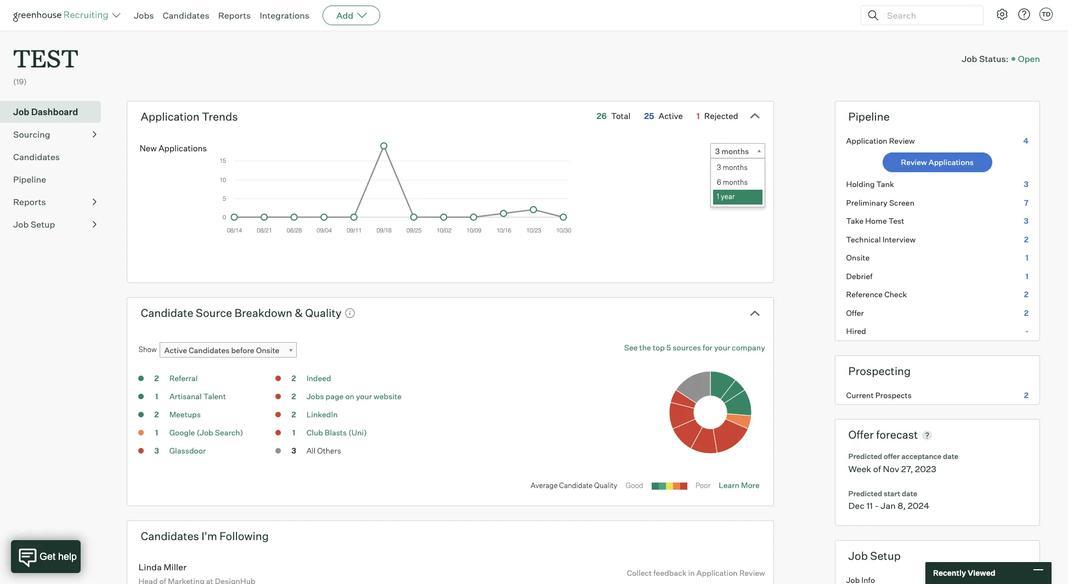 Task type: locate. For each thing, give the bounding box(es) containing it.
0 vertical spatial reports
[[218, 10, 251, 21]]

0 horizontal spatial date
[[902, 489, 918, 498]]

1 vertical spatial predicted
[[849, 489, 883, 498]]

see the top 5 sources for your company
[[625, 343, 766, 353]]

application up holding tank
[[847, 136, 888, 145]]

job setup down 11
[[849, 550, 901, 563]]

trends
[[202, 110, 238, 123]]

3 months up '3 months' option
[[716, 147, 749, 156]]

0 horizontal spatial setup
[[31, 219, 55, 230]]

predicted inside predicted start date dec 11 - jan 8, 2024
[[849, 489, 883, 498]]

0 vertical spatial application
[[141, 110, 200, 123]]

0 horizontal spatial job setup
[[13, 219, 55, 230]]

0 vertical spatial -
[[1026, 327, 1029, 336]]

reports inside reports link
[[13, 196, 46, 207]]

candidates right jobs link
[[163, 10, 209, 21]]

3
[[716, 147, 720, 156], [717, 163, 722, 172], [1024, 180, 1029, 189], [1024, 216, 1029, 226], [154, 446, 159, 456], [292, 446, 296, 456]]

sources
[[673, 343, 702, 353]]

review up the review applications
[[890, 136, 916, 145]]

1 year option
[[714, 190, 763, 205]]

active right show
[[164, 346, 187, 355]]

candidates up miller
[[141, 530, 199, 544]]

0 horizontal spatial jobs
[[134, 10, 154, 21]]

0 horizontal spatial reports
[[13, 196, 46, 207]]

linkedin
[[307, 410, 338, 419]]

talent
[[204, 392, 226, 401]]

11
[[867, 501, 873, 512]]

3 months up 6 months
[[717, 163, 748, 172]]

0 vertical spatial candidates link
[[163, 10, 209, 21]]

candidate up show
[[141, 306, 194, 320]]

1 vertical spatial months
[[723, 163, 748, 172]]

greenhouse recruiting image
[[13, 9, 112, 22]]

learn more link
[[719, 481, 760, 490]]

test
[[13, 42, 78, 74]]

1
[[697, 111, 700, 121], [717, 192, 720, 201], [1026, 253, 1029, 262], [1026, 272, 1029, 281], [155, 392, 158, 401], [155, 428, 158, 438], [292, 428, 296, 438]]

pipeline
[[849, 110, 890, 123], [13, 174, 46, 185]]

1 vertical spatial offer
[[849, 428, 874, 442]]

1 vertical spatial onsite
[[256, 346, 280, 355]]

1 horizontal spatial pipeline
[[849, 110, 890, 123]]

before
[[231, 346, 255, 355]]

configure image
[[996, 8, 1009, 21]]

1 link left artisanal
[[146, 391, 168, 404]]

1 vertical spatial applications
[[929, 158, 974, 167]]

1 vertical spatial candidates link
[[13, 150, 97, 163]]

2 link left referral
[[146, 373, 168, 386]]

td
[[1042, 10, 1051, 18]]

0 vertical spatial setup
[[31, 219, 55, 230]]

your right for
[[715, 343, 731, 353]]

job setup down pipeline link
[[13, 219, 55, 230]]

1 vertical spatial reports link
[[13, 195, 97, 208]]

quality left good
[[595, 482, 618, 490]]

0 horizontal spatial candidate
[[141, 306, 194, 320]]

rejected
[[705, 111, 739, 121]]

pipeline up application review
[[849, 110, 890, 123]]

1 vertical spatial date
[[902, 489, 918, 498]]

job setup
[[13, 219, 55, 230], [849, 550, 901, 563]]

1 horizontal spatial applications
[[929, 158, 974, 167]]

start
[[884, 489, 901, 498]]

setup down jan
[[871, 550, 901, 563]]

1 horizontal spatial your
[[715, 343, 731, 353]]

list box
[[711, 161, 763, 205]]

1 vertical spatial quality
[[595, 482, 618, 490]]

top
[[653, 343, 665, 353]]

1 vertical spatial pipeline
[[13, 174, 46, 185]]

poor
[[696, 482, 711, 490]]

candidate source data is not real-time. data may take up to two days to reflect accurately. image
[[345, 308, 356, 319]]

reports
[[218, 10, 251, 21], [13, 196, 46, 207]]

offer for offer forecast
[[849, 428, 874, 442]]

2 link left the indeed link
[[283, 373, 305, 386]]

indeed link
[[307, 374, 331, 383]]

0 horizontal spatial candidates link
[[13, 150, 97, 163]]

0 vertical spatial your
[[715, 343, 731, 353]]

2 link
[[146, 373, 168, 386], [283, 373, 305, 386], [283, 391, 305, 404], [146, 410, 168, 422], [283, 410, 305, 422]]

others
[[317, 446, 341, 456]]

1 year
[[717, 192, 735, 201]]

test link
[[13, 31, 78, 76]]

your right on
[[356, 392, 372, 401]]

onsite right before
[[256, 346, 280, 355]]

td button
[[1040, 8, 1053, 21]]

holding
[[847, 180, 875, 189]]

reference check
[[847, 290, 908, 299]]

1 link for google (job search)
[[146, 428, 168, 440]]

1 horizontal spatial quality
[[595, 482, 618, 490]]

test
[[889, 216, 905, 226]]

glassdoor
[[169, 446, 206, 456]]

candidates link up pipeline link
[[13, 150, 97, 163]]

referral
[[169, 374, 198, 383]]

0 horizontal spatial your
[[356, 392, 372, 401]]

candidate source data is not real-time. data may take up to two days to reflect accurately. element
[[342, 303, 356, 323]]

blasts
[[325, 428, 347, 438]]

dashboard
[[31, 106, 78, 117]]

1 horizontal spatial reports link
[[218, 10, 251, 21]]

company
[[732, 343, 766, 353]]

1 horizontal spatial application
[[847, 136, 888, 145]]

2 link for linkedin
[[283, 410, 305, 422]]

5
[[667, 343, 672, 353]]

onsite up debrief
[[847, 253, 870, 262]]

show
[[139, 346, 157, 354]]

reports link down pipeline link
[[13, 195, 97, 208]]

2 link left "page"
[[283, 391, 305, 404]]

1 horizontal spatial reports
[[218, 10, 251, 21]]

2 link left meetups
[[146, 410, 168, 422]]

quality right &
[[305, 306, 342, 320]]

0 vertical spatial date
[[944, 452, 959, 461]]

0 horizontal spatial application
[[141, 110, 200, 123]]

1 link left club
[[283, 428, 305, 440]]

reports link
[[218, 10, 251, 21], [13, 195, 97, 208]]

1 link up 3 link
[[146, 428, 168, 440]]

2 link left linkedin
[[283, 410, 305, 422]]

screen
[[890, 198, 915, 207]]

date right acceptance
[[944, 452, 959, 461]]

offer down the reference
[[847, 308, 865, 318]]

see
[[625, 343, 638, 353]]

26
[[597, 111, 607, 121]]

1 vertical spatial jobs
[[307, 392, 324, 401]]

date up 8,
[[902, 489, 918, 498]]

3 up 6
[[717, 163, 722, 172]]

months for '3 months' option
[[723, 163, 748, 172]]

new
[[140, 143, 157, 154]]

0 vertical spatial reports link
[[218, 10, 251, 21]]

0 horizontal spatial applications
[[159, 143, 207, 154]]

open
[[1019, 53, 1041, 64]]

-
[[1026, 327, 1029, 336], [875, 501, 879, 512]]

application up new applications
[[141, 110, 200, 123]]

25
[[645, 111, 655, 121]]

2 predicted from the top
[[849, 489, 883, 498]]

candidates down sourcing
[[13, 151, 60, 162]]

0 vertical spatial candidate
[[141, 306, 194, 320]]

0 vertical spatial months
[[722, 147, 749, 156]]

1 horizontal spatial -
[[1026, 327, 1029, 336]]

1 horizontal spatial setup
[[871, 550, 901, 563]]

&
[[295, 306, 303, 320]]

candidate source breakdown & quality
[[141, 306, 342, 320]]

artisanal
[[169, 392, 202, 401]]

offer
[[847, 308, 865, 318], [849, 428, 874, 442]]

predicted for week
[[849, 452, 883, 461]]

linda miller link
[[128, 552, 774, 585]]

1 vertical spatial application
[[847, 136, 888, 145]]

reports left integrations link at the left of page
[[218, 10, 251, 21]]

1 vertical spatial reports
[[13, 196, 46, 207]]

2 vertical spatial months
[[723, 178, 748, 186]]

0 vertical spatial jobs
[[134, 10, 154, 21]]

1 horizontal spatial jobs
[[307, 392, 324, 401]]

months down '3 months' option
[[723, 178, 748, 186]]

7
[[1025, 198, 1029, 207]]

1 vertical spatial 3 months
[[717, 163, 748, 172]]

3 link
[[146, 446, 168, 458]]

candidates link
[[163, 10, 209, 21], [13, 150, 97, 163]]

integrations link
[[260, 10, 310, 21]]

candidate right average
[[560, 482, 593, 490]]

1 vertical spatial candidate
[[560, 482, 593, 490]]

predicted inside predicted offer acceptance date week of nov 27, 2023
[[849, 452, 883, 461]]

months for 6 months option
[[723, 178, 748, 186]]

1 horizontal spatial date
[[944, 452, 959, 461]]

0 horizontal spatial onsite
[[256, 346, 280, 355]]

jobs link
[[134, 10, 154, 21]]

months up 6 months
[[723, 163, 748, 172]]

date inside predicted offer acceptance date week of nov 27, 2023
[[944, 452, 959, 461]]

year
[[721, 192, 735, 201]]

for
[[703, 343, 713, 353]]

candidates link right jobs link
[[163, 10, 209, 21]]

setup down pipeline link
[[31, 219, 55, 230]]

1 horizontal spatial candidates link
[[163, 10, 209, 21]]

0 vertical spatial applications
[[159, 143, 207, 154]]

(uni)
[[349, 428, 367, 438]]

2 link for jobs page on your website
[[283, 391, 305, 404]]

job setup link
[[13, 218, 97, 231]]

1 link for artisanal talent
[[146, 391, 168, 404]]

jobs for jobs page on your website
[[307, 392, 324, 401]]

applications for new applications
[[159, 143, 207, 154]]

- inside - link
[[1026, 327, 1029, 336]]

home
[[866, 216, 887, 226]]

2 link for indeed
[[283, 373, 305, 386]]

review
[[890, 136, 916, 145], [902, 158, 928, 167]]

predicted up week
[[849, 452, 883, 461]]

1 predicted from the top
[[849, 452, 883, 461]]

source
[[196, 306, 232, 320]]

1 vertical spatial -
[[875, 501, 879, 512]]

0 vertical spatial offer
[[847, 308, 865, 318]]

6 months option
[[714, 175, 763, 190]]

0 vertical spatial predicted
[[849, 452, 883, 461]]

active
[[659, 111, 683, 121], [164, 346, 187, 355]]

months up '3 months' option
[[722, 147, 749, 156]]

predicted
[[849, 452, 883, 461], [849, 489, 883, 498]]

application
[[141, 110, 200, 123], [847, 136, 888, 145]]

candidates left before
[[189, 346, 230, 355]]

3 up 7
[[1024, 180, 1029, 189]]

1 vertical spatial active
[[164, 346, 187, 355]]

0 horizontal spatial -
[[875, 501, 879, 512]]

pipeline down sourcing
[[13, 174, 46, 185]]

reports link left integrations link at the left of page
[[218, 10, 251, 21]]

offer up week
[[849, 428, 874, 442]]

integrations
[[260, 10, 310, 21]]

reports down pipeline link
[[13, 196, 46, 207]]

quality
[[305, 306, 342, 320], [595, 482, 618, 490]]

0 vertical spatial quality
[[305, 306, 342, 320]]

0 vertical spatial 3 months
[[716, 147, 749, 156]]

review down application review
[[902, 158, 928, 167]]

candidates
[[163, 10, 209, 21], [13, 151, 60, 162], [189, 346, 230, 355], [141, 530, 199, 544]]

0 horizontal spatial quality
[[305, 306, 342, 320]]

predicted up 11
[[849, 489, 883, 498]]

1 vertical spatial job setup
[[849, 550, 901, 563]]

active right '25'
[[659, 111, 683, 121]]

1 vertical spatial review
[[902, 158, 928, 167]]

2024
[[908, 501, 930, 512]]

3 inside option
[[717, 163, 722, 172]]

offer
[[884, 452, 901, 461]]

1 horizontal spatial active
[[659, 111, 683, 121]]

1 horizontal spatial candidate
[[560, 482, 593, 490]]

2 link for meetups
[[146, 410, 168, 422]]

0 vertical spatial onsite
[[847, 253, 870, 262]]



Task type: describe. For each thing, give the bounding box(es) containing it.
average candidate quality
[[531, 482, 618, 490]]

holding tank
[[847, 180, 895, 189]]

jobs for jobs
[[134, 10, 154, 21]]

27,
[[902, 464, 914, 475]]

3 down 7
[[1024, 216, 1029, 226]]

club blasts (uni) link
[[307, 428, 367, 438]]

job status:
[[962, 53, 1009, 64]]

take home test
[[847, 216, 905, 226]]

date inside predicted start date dec 11 - jan 8, 2024
[[902, 489, 918, 498]]

8,
[[898, 501, 906, 512]]

3 months link
[[711, 143, 766, 159]]

active candidates before onsite link
[[159, 343, 297, 359]]

0 vertical spatial active
[[659, 111, 683, 121]]

google
[[169, 428, 195, 438]]

offer forecast
[[849, 428, 919, 442]]

Search text field
[[885, 7, 974, 23]]

0 vertical spatial pipeline
[[849, 110, 890, 123]]

25 active
[[645, 111, 683, 121]]

setup inside job setup link
[[31, 219, 55, 230]]

3 months inside option
[[717, 163, 748, 172]]

meetups link
[[169, 410, 201, 419]]

new applications
[[140, 143, 207, 154]]

breakdown
[[235, 306, 293, 320]]

learn
[[719, 481, 740, 490]]

4
[[1024, 136, 1029, 145]]

club blasts (uni)
[[307, 428, 367, 438]]

recently viewed
[[934, 569, 996, 578]]

reference
[[847, 290, 883, 299]]

applications for review applications
[[929, 158, 974, 167]]

3 left "glassdoor"
[[154, 446, 159, 456]]

status:
[[980, 53, 1009, 64]]

0 vertical spatial review
[[890, 136, 916, 145]]

offer for offer
[[847, 308, 865, 318]]

linda miller
[[139, 562, 187, 573]]

the
[[640, 343, 652, 353]]

on
[[345, 392, 355, 401]]

3 left all
[[292, 446, 296, 456]]

prospecting
[[849, 364, 911, 378]]

add
[[337, 10, 354, 21]]

referral link
[[169, 374, 198, 383]]

candidates i'm following
[[141, 530, 269, 544]]

jobs page on your website
[[307, 392, 402, 401]]

google (job search) link
[[169, 428, 243, 438]]

add button
[[323, 5, 381, 25]]

google (job search)
[[169, 428, 243, 438]]

job dashboard
[[13, 106, 78, 117]]

preliminary screen
[[847, 198, 915, 207]]

2 link for referral
[[146, 373, 168, 386]]

take
[[847, 216, 864, 226]]

dec
[[849, 501, 865, 512]]

following
[[220, 530, 269, 544]]

(19)
[[13, 77, 27, 86]]

application for application trends
[[141, 110, 200, 123]]

debrief
[[847, 272, 873, 281]]

- link
[[836, 322, 1040, 341]]

viewed
[[968, 569, 996, 578]]

search)
[[215, 428, 243, 438]]

interview
[[883, 235, 916, 244]]

technical
[[847, 235, 881, 244]]

3 months option
[[714, 161, 763, 175]]

- inside predicted start date dec 11 - jan 8, 2024
[[875, 501, 879, 512]]

0 horizontal spatial pipeline
[[13, 174, 46, 185]]

miller
[[164, 562, 187, 573]]

6 months
[[717, 178, 748, 186]]

page
[[326, 392, 344, 401]]

list box containing 3 months
[[711, 161, 763, 205]]

club
[[307, 428, 323, 438]]

check
[[885, 290, 908, 299]]

prospects
[[876, 391, 912, 400]]

1 horizontal spatial onsite
[[847, 253, 870, 262]]

td button
[[1038, 5, 1056, 23]]

website
[[374, 392, 402, 401]]

more
[[742, 481, 760, 490]]

pipeline link
[[13, 173, 97, 186]]

learn more
[[719, 481, 760, 490]]

1 horizontal spatial job setup
[[849, 550, 901, 563]]

current
[[847, 391, 874, 400]]

application for application review
[[847, 136, 888, 145]]

0 horizontal spatial reports link
[[13, 195, 97, 208]]

average
[[531, 482, 558, 490]]

1 inside option
[[717, 192, 720, 201]]

predicted for 11
[[849, 489, 883, 498]]

1 vertical spatial setup
[[871, 550, 901, 563]]

sourcing
[[13, 129, 50, 140]]

jan
[[881, 501, 896, 512]]

of
[[874, 464, 882, 475]]

1 vertical spatial your
[[356, 392, 372, 401]]

i'm
[[202, 530, 217, 544]]

test (19)
[[13, 42, 78, 86]]

sourcing link
[[13, 128, 97, 141]]

(job
[[197, 428, 213, 438]]

6
[[717, 178, 722, 186]]

good
[[626, 482, 644, 490]]

active candidates before onsite
[[164, 346, 280, 355]]

artisanal talent link
[[169, 392, 226, 401]]

week
[[849, 464, 872, 475]]

candidates inside candidates link
[[13, 151, 60, 162]]

2023
[[916, 464, 937, 475]]

recently
[[934, 569, 967, 578]]

application review
[[847, 136, 916, 145]]

1 link for club blasts (uni)
[[283, 428, 305, 440]]

technical interview
[[847, 235, 916, 244]]

glassdoor link
[[169, 446, 206, 456]]

26 total
[[597, 111, 631, 121]]

tank
[[877, 180, 895, 189]]

0 vertical spatial job setup
[[13, 219, 55, 230]]

3 up '3 months' option
[[716, 147, 720, 156]]

0 horizontal spatial active
[[164, 346, 187, 355]]

forecast
[[877, 428, 919, 442]]

predicted offer acceptance date week of nov 27, 2023
[[849, 452, 959, 475]]

jobs page on your website link
[[307, 392, 402, 401]]

candidates inside 'active candidates before onsite' link
[[189, 346, 230, 355]]

job dashboard link
[[13, 105, 97, 118]]



Task type: vqa. For each thing, say whether or not it's contained in the screenshot.


